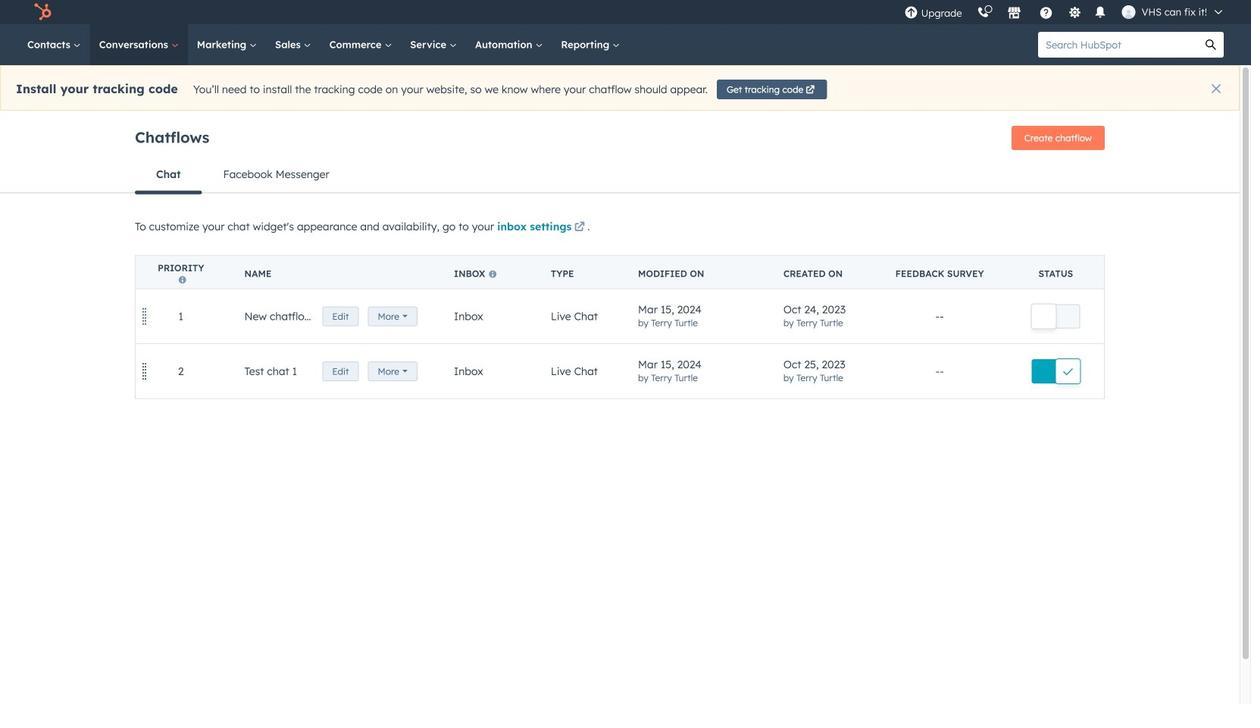 Task type: locate. For each thing, give the bounding box(es) containing it.
alert
[[0, 65, 1240, 111]]

menu
[[897, 0, 1234, 24]]

terry turtle image
[[1123, 5, 1136, 19]]

Search HubSpot search field
[[1039, 32, 1199, 58]]

navigation
[[135, 156, 1106, 193]]

marketplaces image
[[1008, 7, 1022, 20]]

1 link opens in a new window image from the top
[[575, 219, 585, 237]]

2 link opens in a new window image from the top
[[575, 223, 585, 233]]

banner
[[135, 121, 1106, 156]]

link opens in a new window image
[[575, 219, 585, 237], [575, 223, 585, 233]]



Task type: describe. For each thing, give the bounding box(es) containing it.
close image
[[1212, 84, 1222, 93]]



Task type: vqa. For each thing, say whether or not it's contained in the screenshot.
understand
no



